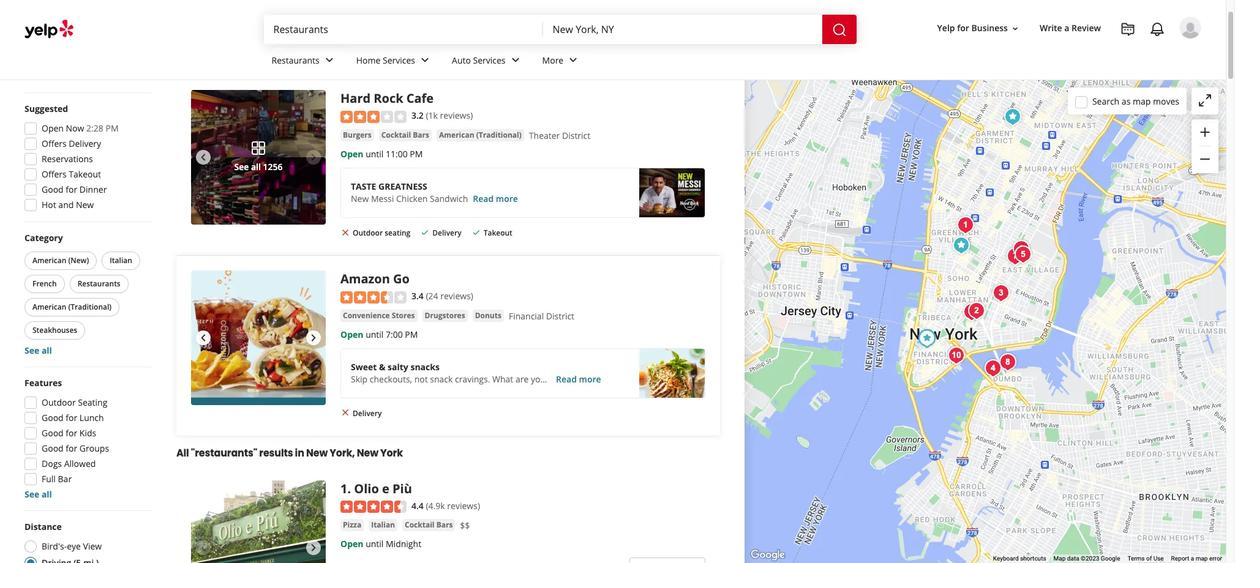 Task type: vqa. For each thing, say whether or not it's contained in the screenshot.
Breakfast & Brunch button
no



Task type: locate. For each thing, give the bounding box(es) containing it.
1 vertical spatial american
[[32, 255, 66, 266]]

slideshow element containing see all 1256
[[191, 90, 326, 225]]

services inside home services link
[[383, 54, 415, 66]]

for for business
[[958, 22, 970, 34]]

1 vertical spatial read
[[556, 374, 577, 385]]

1 see all button from the top
[[25, 345, 52, 357]]

0 vertical spatial see all button
[[25, 345, 52, 357]]

new
[[390, 22, 423, 43], [466, 22, 498, 43], [351, 193, 369, 205], [76, 199, 94, 211], [306, 447, 328, 461], [357, 447, 379, 461]]

more right waiting
[[579, 374, 601, 385]]

2 24 chevron down v2 image from the left
[[508, 53, 523, 68]]

go
[[393, 271, 410, 287]]

hard rock cafe image
[[191, 90, 259, 158], [259, 90, 326, 158], [191, 158, 259, 225], [259, 158, 326, 225]]

delivery inside group
[[69, 138, 101, 149]]

none field up home services link
[[274, 23, 533, 36]]

pm right 2:28
[[106, 123, 119, 134]]

cocktail bars link down (4.9k
[[403, 520, 455, 532]]

all
[[251, 161, 261, 173], [42, 345, 52, 357], [42, 489, 52, 501]]

see all
[[25, 345, 52, 357], [25, 489, 52, 501]]

american down category
[[32, 255, 66, 266]]

16 checkmark v2 image for delivery
[[420, 228, 430, 237]]

restaurants
[[212, 12, 257, 23], [259, 22, 349, 43], [272, 54, 320, 66], [78, 279, 121, 289]]

16 info v2 image
[[270, 58, 280, 68]]

1 vertical spatial restaurants link
[[262, 44, 347, 80]]

kong sihk tong 港食堂 image
[[960, 300, 985, 324]]

amazon go image
[[191, 271, 326, 406]]

1 vertical spatial cocktail bars
[[405, 520, 453, 531]]

tqto image
[[950, 233, 974, 258]]

2 none field from the left
[[553, 23, 813, 36]]

hard rock cafe
[[341, 90, 434, 107]]

olio e più link
[[354, 481, 412, 498]]

map for error
[[1196, 556, 1209, 563]]

american (traditional)
[[439, 130, 522, 140], [32, 302, 112, 312]]

pizza link
[[341, 520, 364, 532]]

1 slideshow element from the top
[[191, 90, 326, 225]]

joe's shanghai image
[[965, 299, 989, 323]]

cocktail bars button
[[379, 129, 432, 141], [403, 520, 455, 532]]

theater district
[[529, 130, 591, 141]]

1 vertical spatial next image
[[306, 541, 321, 556]]

of
[[1147, 556, 1153, 563]]

dinner
[[80, 184, 107, 195]]

american (traditional) up steakhouses
[[32, 302, 112, 312]]

0 horizontal spatial american (traditional)
[[32, 302, 112, 312]]

1 vertical spatial slideshow element
[[191, 271, 326, 406]]

1 vertical spatial cocktail bars button
[[403, 520, 455, 532]]

1 vertical spatial offers
[[42, 168, 67, 180]]

1 vertical spatial bars
[[437, 520, 453, 531]]

new down taste
[[351, 193, 369, 205]]

next image
[[306, 150, 321, 165], [306, 541, 321, 556]]

1 vertical spatial cocktail
[[405, 520, 435, 531]]

24 chevron down v2 image for more
[[566, 53, 581, 68]]

0 vertical spatial previous image
[[196, 150, 211, 165]]

1 none field from the left
[[274, 23, 533, 36]]

cocktail for bottommost the cocktail bars link
[[405, 520, 435, 531]]

good for kids
[[42, 428, 96, 439]]

york up e
[[380, 447, 403, 461]]

1 horizontal spatial (traditional)
[[476, 130, 522, 140]]

0 vertical spatial see
[[234, 161, 249, 173]]

open down burgers button
[[341, 148, 364, 160]]

until down the italian link
[[366, 539, 384, 550]]

york
[[501, 22, 535, 43], [380, 447, 403, 461]]

restaurants inside business categories element
[[272, 54, 320, 66]]

see all button down full in the left of the page
[[25, 489, 52, 501]]

map
[[1054, 556, 1066, 563]]

1 vertical spatial outdoor
[[42, 397, 76, 409]]

0 horizontal spatial more
[[496, 193, 518, 205]]

restaurants link down "top 10 best restaurants near new york, new york" on the left top
[[262, 44, 347, 80]]

2 slideshow element from the top
[[191, 271, 326, 406]]

1 horizontal spatial outdoor
[[353, 228, 383, 238]]

for right yelp
[[958, 22, 970, 34]]

2 vertical spatial all
[[42, 489, 52, 501]]

cocktail bars for bottommost the cocktail bars link
[[405, 520, 453, 531]]

slideshow element
[[191, 90, 326, 225], [191, 271, 326, 406], [191, 481, 326, 564]]

a right write
[[1065, 22, 1070, 34]]

0 vertical spatial next image
[[306, 150, 321, 165]]

0 vertical spatial read
[[473, 193, 494, 205]]

report
[[1172, 556, 1190, 563]]

see all for category
[[25, 345, 52, 357]]

4 good from the top
[[42, 443, 64, 455]]

16 close v2 image
[[341, 228, 350, 237]]

review
[[1072, 22, 1102, 34]]

projects image
[[1121, 22, 1136, 37]]

convenience stores
[[343, 310, 415, 321]]

theater
[[529, 130, 560, 141]]

bar
[[58, 474, 72, 485]]

1 vertical spatial york,
[[330, 447, 355, 461]]

0 vertical spatial olio e più image
[[954, 213, 978, 237]]

sort:
[[608, 28, 627, 40]]

2 vertical spatial see
[[25, 489, 39, 501]]

hard rock cafe image down 24 grid v2 icon
[[259, 158, 326, 225]]

24 grid v2 image
[[251, 141, 266, 156]]

terms of use
[[1128, 556, 1164, 563]]

1 16 checkmark v2 image from the left
[[420, 228, 430, 237]]

read inside taste greatness new messi chicken sandwich read more
[[473, 193, 494, 205]]

a right report
[[1191, 556, 1195, 563]]

until for amazon
[[366, 329, 384, 340]]

not
[[415, 374, 428, 385]]

24 chevron down v2 image inside home services link
[[418, 53, 433, 68]]

services inside auto services link
[[473, 54, 506, 66]]

american inside button
[[32, 255, 66, 266]]

map right as
[[1133, 95, 1151, 107]]

read
[[473, 193, 494, 205], [556, 374, 577, 385]]

1 vertical spatial district
[[546, 310, 575, 322]]

0 vertical spatial until
[[366, 148, 384, 160]]

0 horizontal spatial takeout
[[69, 168, 101, 180]]

outdoor inside group
[[42, 397, 76, 409]]

open for open until midnight
[[341, 539, 364, 550]]

full
[[42, 474, 56, 485]]

dogs allowed
[[42, 458, 96, 470]]

0 vertical spatial slideshow element
[[191, 90, 326, 225]]

group containing features
[[21, 377, 152, 501]]

new right 'in'
[[306, 447, 328, 461]]

cocktail bars button down (4.9k
[[403, 520, 455, 532]]

delivery down open now 2:28 pm in the top of the page
[[69, 138, 101, 149]]

offers up reservations
[[42, 138, 67, 149]]

filters
[[25, 18, 55, 31]]

delivery right 16 close v2 image
[[353, 408, 382, 419]]

see inside the see all 1256 link
[[234, 161, 249, 173]]

bars down 4.4 (4.9k reviews)
[[437, 520, 453, 531]]

pm right 11:00 on the left
[[410, 148, 423, 160]]

24 chevron down v2 image left auto
[[418, 53, 433, 68]]

good up dogs on the bottom of page
[[42, 443, 64, 455]]

2 next image from the top
[[306, 541, 321, 556]]

donuts
[[475, 310, 502, 321]]

offers for offers takeout
[[42, 168, 67, 180]]

district
[[562, 130, 591, 141], [546, 310, 575, 322]]

greatness
[[379, 181, 427, 192]]

home services link
[[347, 44, 442, 80]]

1 horizontal spatial takeout
[[484, 228, 513, 238]]

for for lunch
[[66, 412, 77, 424]]

1 vertical spatial map
[[1196, 556, 1209, 563]]

24 chevron down v2 image inside auto services link
[[508, 53, 523, 68]]

restaurants inside "button"
[[78, 279, 121, 289]]

0 vertical spatial more
[[496, 193, 518, 205]]

1 vertical spatial see all
[[25, 489, 52, 501]]

for for dinner
[[66, 184, 77, 195]]

group
[[25, 42, 152, 83], [21, 103, 152, 215], [1192, 119, 1219, 173], [22, 232, 152, 357], [21, 377, 152, 501]]

convenience
[[343, 310, 390, 321]]

district right the theater
[[562, 130, 591, 141]]

più
[[393, 481, 412, 498]]

3 24 chevron down v2 image from the left
[[566, 53, 581, 68]]

american (traditional) button down 3.2 (1k reviews)
[[437, 129, 524, 141]]

1 vertical spatial york
[[380, 447, 403, 461]]

business categories element
[[262, 44, 1202, 80]]

cocktail bars button up 11:00 on the left
[[379, 129, 432, 141]]

1 horizontal spatial italian button
[[369, 520, 398, 532]]

7:00
[[386, 329, 403, 340]]

0 horizontal spatial services
[[383, 54, 415, 66]]

category
[[25, 232, 63, 244]]

0 vertical spatial (traditional)
[[476, 130, 522, 140]]

cocktail bars link up 11:00 on the left
[[379, 129, 432, 141]]

open down pizza "link"
[[341, 539, 364, 550]]

until for hard
[[366, 148, 384, 160]]

view
[[83, 541, 102, 553]]

read right the sandwich
[[473, 193, 494, 205]]

google image
[[748, 548, 789, 564]]

0 vertical spatial a
[[1065, 22, 1070, 34]]

auto services
[[452, 54, 506, 66]]

olio e più image
[[954, 213, 978, 237], [191, 481, 326, 564]]

italian button up 'open until midnight'
[[369, 520, 398, 532]]

services right auto
[[473, 54, 506, 66]]

outdoor for outdoor seating
[[353, 228, 383, 238]]

restaurants left 24 chevron down v2 image
[[272, 54, 320, 66]]

0 vertical spatial cocktail bars button
[[379, 129, 432, 141]]

all down steakhouses button
[[42, 345, 52, 357]]

map region
[[638, 15, 1236, 564]]

all left the 1256
[[251, 161, 261, 173]]

2 vertical spatial slideshow element
[[191, 481, 326, 564]]

map left error
[[1196, 556, 1209, 563]]

see left the 1256
[[234, 161, 249, 173]]

zoom in image
[[1198, 125, 1213, 140]]

1 offers from the top
[[42, 138, 67, 149]]

2 until from the top
[[366, 329, 384, 340]]

previous image
[[196, 150, 211, 165], [196, 331, 211, 346]]

see up distance
[[25, 489, 39, 501]]

thursday kitchen image
[[1012, 242, 1036, 267]]

1 horizontal spatial american (traditional) button
[[437, 129, 524, 141]]

see all 1256 link
[[191, 90, 326, 225]]

ye's apothecary image
[[989, 281, 1014, 305]]

2 vertical spatial pm
[[405, 329, 418, 340]]

0 vertical spatial bars
[[413, 130, 429, 140]]

1 horizontal spatial american (traditional)
[[439, 130, 522, 140]]

reviews) for hard rock cafe
[[440, 110, 473, 122]]

24 chevron down v2 image right auto services
[[508, 53, 523, 68]]

yelp
[[938, 22, 956, 34]]

1 horizontal spatial a
[[1191, 556, 1195, 563]]

see all down full in the left of the page
[[25, 489, 52, 501]]

4.4
[[412, 501, 424, 512]]

0 vertical spatial see all
[[25, 345, 52, 357]]

bars
[[413, 130, 429, 140], [437, 520, 453, 531]]

see for category
[[25, 345, 39, 357]]

2 see all from the top
[[25, 489, 52, 501]]

none field up business categories element
[[553, 23, 813, 36]]

2 vertical spatial delivery
[[353, 408, 382, 419]]

see all button down steakhouses button
[[25, 345, 52, 357]]

expand map image
[[1198, 93, 1213, 108]]

0 vertical spatial outdoor
[[353, 228, 383, 238]]

0 vertical spatial cocktail bars
[[382, 130, 429, 140]]

cocktail bars up 11:00 on the left
[[382, 130, 429, 140]]

services right home
[[383, 54, 415, 66]]

0 horizontal spatial (traditional)
[[68, 302, 112, 312]]

american (traditional) down 3.2 (1k reviews)
[[439, 130, 522, 140]]

new up auto services
[[466, 22, 498, 43]]

bars down 3.2
[[413, 130, 429, 140]]

amazon go
[[341, 271, 410, 287]]

see for features
[[25, 489, 39, 501]]

york, up 1
[[330, 447, 355, 461]]

2 previous image from the top
[[196, 331, 211, 346]]

open for open until 7:00 pm
[[341, 329, 364, 340]]

1 services from the left
[[383, 54, 415, 66]]

map data ©2023 google
[[1054, 556, 1121, 563]]

previous image for hard rock cafe
[[196, 150, 211, 165]]

16 checkmark v2 image right seating at the left
[[420, 228, 430, 237]]

financial district
[[509, 310, 575, 322]]

2 offers from the top
[[42, 168, 67, 180]]

None field
[[274, 23, 533, 36], [553, 23, 813, 36]]

open inside group
[[42, 123, 64, 134]]

all for features
[[42, 489, 52, 501]]

see down steakhouses button
[[25, 345, 39, 357]]

0 vertical spatial reviews)
[[440, 110, 473, 122]]

reviews) up $$
[[447, 501, 480, 512]]

outdoor right 16 close v2 icon on the top left of the page
[[353, 228, 383, 238]]

convenience stores button
[[341, 310, 418, 322]]

open down convenience
[[341, 329, 364, 340]]

brad k. image
[[1180, 17, 1202, 39]]

sweet
[[351, 361, 377, 373]]

cocktail
[[382, 130, 411, 140], [405, 520, 435, 531]]

pm inside group
[[106, 123, 119, 134]]

offers
[[42, 138, 67, 149], [42, 168, 67, 180]]

16 checkmark v2 image down taste greatness new messi chicken sandwich read more
[[472, 228, 481, 237]]

american down french button
[[32, 302, 66, 312]]

good up hot
[[42, 184, 64, 195]]

0 vertical spatial offers
[[42, 138, 67, 149]]

group containing suggested
[[21, 103, 152, 215]]

1 horizontal spatial delivery
[[353, 408, 382, 419]]

0 vertical spatial american (traditional) button
[[437, 129, 524, 141]]

report a map error
[[1172, 556, 1223, 563]]

2 see all button from the top
[[25, 489, 52, 501]]

cocktail bars down (4.9k
[[405, 520, 453, 531]]

offers down reservations
[[42, 168, 67, 180]]

1 vertical spatial olio e più image
[[191, 481, 326, 564]]

new up olio
[[357, 447, 379, 461]]

reviews) right (1k
[[440, 110, 473, 122]]

24 chevron down v2 image for auto services
[[508, 53, 523, 68]]

american (traditional) inside group
[[32, 302, 112, 312]]

ferns image
[[1010, 237, 1034, 261]]

notifications image
[[1151, 22, 1165, 37]]

delivery down the sandwich
[[433, 228, 462, 238]]

1 vertical spatial previous image
[[196, 331, 211, 346]]

american down 3.2 (1k reviews)
[[439, 130, 475, 140]]

2 vertical spatial until
[[366, 539, 384, 550]]

burgers button
[[341, 129, 374, 141]]

1 next image from the top
[[306, 150, 321, 165]]

1 vertical spatial (traditional)
[[68, 302, 112, 312]]

hot and new
[[42, 199, 94, 211]]

york up auto services link
[[501, 22, 535, 43]]

top 10 best restaurants near new york, new york
[[176, 22, 535, 43]]

good down good for lunch
[[42, 428, 64, 439]]

see all button for category
[[25, 345, 52, 357]]

good for good for lunch
[[42, 412, 64, 424]]

1 vertical spatial reviews)
[[441, 291, 474, 302]]

1 vertical spatial all
[[42, 345, 52, 357]]

0 horizontal spatial american (traditional) button
[[25, 298, 120, 317]]

cocktail down 4.4
[[405, 520, 435, 531]]

0 vertical spatial italian button
[[102, 252, 140, 270]]

for inside button
[[958, 22, 970, 34]]

distance
[[25, 521, 62, 533]]

good up good for kids
[[42, 412, 64, 424]]

reviews) up drugstores
[[441, 291, 474, 302]]

2 16 checkmark v2 image from the left
[[472, 228, 481, 237]]

None search field
[[264, 15, 859, 44]]

financial
[[509, 310, 544, 322]]

16 checkmark v2 image
[[420, 228, 430, 237], [472, 228, 481, 237]]

1 horizontal spatial restaurants link
[[262, 44, 347, 80]]

offers delivery
[[42, 138, 101, 149]]

3 good from the top
[[42, 428, 64, 439]]

0 vertical spatial takeout
[[69, 168, 101, 180]]

see
[[234, 161, 249, 173], [25, 345, 39, 357], [25, 489, 39, 501]]

2 horizontal spatial 24 chevron down v2 image
[[566, 53, 581, 68]]

0 horizontal spatial map
[[1133, 95, 1151, 107]]

option group
[[21, 521, 152, 564]]

rock
[[374, 90, 404, 107]]

until down convenience stores button
[[366, 329, 384, 340]]

1 horizontal spatial york
[[501, 22, 535, 43]]

cocktail up 11:00 on the left
[[382, 130, 411, 140]]

(1k
[[426, 110, 438, 122]]

0 vertical spatial american (traditional)
[[439, 130, 522, 140]]

pm
[[106, 123, 119, 134], [410, 148, 423, 160], [405, 329, 418, 340]]

new inside taste greatness new messi chicken sandwich read more
[[351, 193, 369, 205]]

read left for?
[[556, 374, 577, 385]]

salty
[[388, 361, 409, 373]]

1 horizontal spatial 24 chevron down v2 image
[[508, 53, 523, 68]]

3 slideshow element from the top
[[191, 481, 326, 564]]

open until 7:00 pm
[[341, 329, 418, 340]]

restaurants link right top
[[212, 12, 257, 23]]

restaurants up 24 chevron down v2 image
[[259, 22, 349, 43]]

services for home services
[[383, 54, 415, 66]]

good for groups
[[42, 443, 109, 455]]

business
[[972, 22, 1008, 34]]

amazon go image
[[915, 326, 940, 351]]

more inside taste greatness new messi chicken sandwich read more
[[496, 193, 518, 205]]

york, up auto
[[425, 22, 463, 43]]

0 horizontal spatial none field
[[274, 23, 533, 36]]

hard rock cafe image up see all 1256
[[191, 90, 259, 158]]

1 previous image from the top
[[196, 150, 211, 165]]

0 vertical spatial cocktail
[[382, 130, 411, 140]]

until left 11:00 on the left
[[366, 148, 384, 160]]

italian up 'open until midnight'
[[371, 520, 395, 531]]

1 24 chevron down v2 image from the left
[[418, 53, 433, 68]]

restaurants down (new) at left
[[78, 279, 121, 289]]

yelp for business button
[[933, 17, 1026, 39]]

1 horizontal spatial services
[[473, 54, 506, 66]]

1 vertical spatial american (traditional)
[[32, 302, 112, 312]]

bird's-
[[42, 541, 67, 553]]

all down full in the left of the page
[[42, 489, 52, 501]]

24 chevron down v2 image
[[418, 53, 433, 68], [508, 53, 523, 68], [566, 53, 581, 68]]

pm right 7:00
[[405, 329, 418, 340]]

"restaurants"
[[191, 447, 257, 461]]

district right financial
[[546, 310, 575, 322]]

0 vertical spatial restaurants link
[[212, 12, 257, 23]]

for up good for kids
[[66, 412, 77, 424]]

for down good for lunch
[[66, 428, 77, 439]]

0 horizontal spatial 16 checkmark v2 image
[[420, 228, 430, 237]]

american (new) button
[[25, 252, 97, 270]]

1 see all from the top
[[25, 345, 52, 357]]

a
[[1065, 22, 1070, 34], [1191, 556, 1195, 563]]

0 horizontal spatial outdoor
[[42, 397, 76, 409]]

are
[[516, 374, 529, 385]]

for down good for kids
[[66, 443, 77, 455]]

american (traditional) button up steakhouses
[[25, 298, 120, 317]]

(traditional) left the theater
[[476, 130, 522, 140]]

hard
[[341, 90, 371, 107]]

1 good from the top
[[42, 184, 64, 195]]

1 horizontal spatial map
[[1196, 556, 1209, 563]]

0 vertical spatial italian
[[110, 255, 132, 266]]

see all down steakhouses button
[[25, 345, 52, 357]]

more right the sandwich
[[496, 193, 518, 205]]

hard rock cafe image up the 1256
[[259, 90, 326, 158]]

(traditional) down restaurants "button"
[[68, 302, 112, 312]]

open down suggested
[[42, 123, 64, 134]]

for down offers takeout in the left of the page
[[66, 184, 77, 195]]

read more
[[556, 374, 601, 385]]

1 . olio e più
[[341, 481, 412, 498]]

1 horizontal spatial olio e più image
[[954, 213, 978, 237]]

italian button up restaurants "button"
[[102, 252, 140, 270]]

0 horizontal spatial delivery
[[69, 138, 101, 149]]

1 vertical spatial italian button
[[369, 520, 398, 532]]

2:28
[[86, 123, 103, 134]]

2 services from the left
[[473, 54, 506, 66]]

celestine image
[[996, 350, 1021, 375]]

reviews)
[[440, 110, 473, 122], [441, 291, 474, 302], [447, 501, 480, 512]]

skip checkouts, not snack cravings. what are you waiting for?
[[351, 374, 594, 385]]

outdoor up good for lunch
[[42, 397, 76, 409]]

24 chevron down v2 image inside more link
[[566, 53, 581, 68]]

1 vertical spatial a
[[1191, 556, 1195, 563]]

amazon go link
[[341, 271, 410, 287]]

0 horizontal spatial a
[[1065, 22, 1070, 34]]

waiting
[[548, 374, 577, 385]]

2 good from the top
[[42, 412, 64, 424]]

24 chevron down v2 image right more
[[566, 53, 581, 68]]

1 until from the top
[[366, 148, 384, 160]]

0 horizontal spatial 24 chevron down v2 image
[[418, 53, 433, 68]]



Task type: describe. For each thing, give the bounding box(es) containing it.
offers for offers delivery
[[42, 138, 67, 149]]

2 horizontal spatial delivery
[[433, 228, 462, 238]]

good for lunch
[[42, 412, 104, 424]]

search image
[[832, 22, 847, 37]]

kids
[[80, 428, 96, 439]]

16 chevron down v2 image
[[1011, 24, 1021, 33]]

next image for open until midnight
[[306, 541, 321, 556]]

.
[[348, 481, 351, 498]]

hard rock cafe image left the 1256
[[191, 158, 259, 225]]

(new)
[[68, 255, 89, 266]]

4.4 star rating image
[[341, 501, 407, 514]]

all
[[176, 447, 189, 461]]

restaurants button
[[70, 275, 128, 293]]

american (new)
[[32, 255, 89, 266]]

slideshow element for amazon
[[191, 271, 326, 406]]

0 horizontal spatial york
[[380, 447, 403, 461]]

sponsored results
[[176, 56, 267, 70]]

hot
[[42, 199, 56, 211]]

auto services link
[[442, 44, 533, 80]]

keyboard
[[994, 556, 1019, 563]]

0 vertical spatial cocktail bars link
[[379, 129, 432, 141]]

use
[[1154, 556, 1164, 563]]

user actions element
[[928, 15, 1219, 91]]

3 until from the top
[[366, 539, 384, 550]]

1 horizontal spatial italian
[[371, 520, 395, 531]]

dogs
[[42, 458, 62, 470]]

0 horizontal spatial italian button
[[102, 252, 140, 270]]

2 vertical spatial american
[[32, 302, 66, 312]]

all "restaurants" results in new york, new york
[[176, 447, 403, 461]]

see all 1256
[[234, 161, 283, 173]]

2 vertical spatial reviews)
[[447, 501, 480, 512]]

0 horizontal spatial restaurants link
[[212, 12, 257, 23]]

french button
[[25, 275, 65, 293]]

groups
[[80, 443, 109, 455]]

snacks
[[411, 361, 440, 373]]

donuts link
[[473, 310, 504, 322]]

see all for features
[[25, 489, 52, 501]]

option group containing distance
[[21, 521, 152, 564]]

search
[[1093, 95, 1120, 107]]

previous image
[[196, 541, 211, 556]]

1 vertical spatial takeout
[[484, 228, 513, 238]]

seating
[[385, 228, 411, 238]]

(traditional) inside the american (traditional) link
[[476, 130, 522, 140]]

keyboard shortcuts button
[[994, 555, 1047, 564]]

hard rock cafe image
[[1001, 104, 1026, 129]]

checkouts,
[[370, 374, 412, 385]]

sponsored
[[176, 56, 229, 70]]

cocktail bars for the cocktail bars link to the top
[[382, 130, 429, 140]]

3.2 star rating image
[[341, 111, 407, 123]]

1 horizontal spatial more
[[579, 374, 601, 385]]

moves
[[1154, 95, 1180, 107]]

reviews) for amazon go
[[441, 291, 474, 302]]

in
[[295, 447, 304, 461]]

bars for bottommost the cocktail bars link
[[437, 520, 453, 531]]

ariari image
[[1004, 244, 1028, 269]]

for for kids
[[66, 428, 77, 439]]

terms
[[1128, 556, 1145, 563]]

1 vertical spatial american (traditional) button
[[25, 298, 120, 317]]

best
[[224, 22, 256, 43]]

pm for hard rock cafe
[[410, 148, 423, 160]]

messi
[[371, 193, 394, 205]]

now
[[66, 123, 84, 134]]

none field the find
[[274, 23, 533, 36]]

24 chevron down v2 image
[[322, 53, 337, 68]]

outdoor for outdoor seating
[[42, 397, 76, 409]]

outdoor seating
[[42, 397, 107, 409]]

1256
[[263, 161, 283, 173]]

1 horizontal spatial read
[[556, 374, 577, 385]]

google
[[1102, 556, 1121, 563]]

french
[[32, 279, 57, 289]]

what
[[493, 374, 514, 385]]

for for groups
[[66, 443, 77, 455]]

cravings.
[[455, 374, 490, 385]]

all for category
[[42, 345, 52, 357]]

new down dinner
[[76, 199, 94, 211]]

3.2 (1k reviews)
[[412, 110, 473, 122]]

good for good for groups
[[42, 443, 64, 455]]

for?
[[579, 374, 594, 385]]

sweet & salty snacks
[[351, 361, 440, 373]]

(24
[[426, 291, 438, 302]]

lunch
[[80, 412, 104, 424]]

0 vertical spatial all
[[251, 161, 261, 173]]

restaurants right top
[[212, 12, 257, 23]]

time out market new york image
[[982, 356, 1006, 381]]

&
[[379, 361, 386, 373]]

see all button for features
[[25, 489, 52, 501]]

data
[[1068, 556, 1080, 563]]

previous image for amazon go
[[196, 331, 211, 346]]

reservations
[[42, 153, 93, 165]]

american (traditional) link
[[437, 129, 524, 141]]

yelp for business
[[938, 22, 1008, 34]]

results
[[231, 56, 267, 70]]

0 vertical spatial york,
[[425, 22, 463, 43]]

4.4 (4.9k reviews)
[[412, 501, 480, 512]]

drugstores button
[[422, 310, 468, 322]]

Near text field
[[553, 23, 813, 36]]

3.4 (24 reviews)
[[412, 291, 474, 302]]

eye
[[67, 541, 81, 553]]

16 checkmark v2 image for takeout
[[472, 228, 481, 237]]

(traditional) inside group
[[68, 302, 112, 312]]

services for auto services
[[473, 54, 506, 66]]

takeout inside group
[[69, 168, 101, 180]]

0 vertical spatial american
[[439, 130, 475, 140]]

bars for the cocktail bars link to the top
[[413, 130, 429, 140]]

features
[[25, 377, 62, 389]]

cocktail for the cocktail bars link to the top
[[382, 130, 411, 140]]

0 vertical spatial york
[[501, 22, 535, 43]]

allowed
[[64, 458, 96, 470]]

good for good for dinner
[[42, 184, 64, 195]]

the frenchman's dough image
[[945, 343, 969, 368]]

pizza
[[343, 520, 362, 531]]

16 close v2 image
[[341, 408, 350, 418]]

more
[[543, 54, 564, 66]]

error
[[1210, 556, 1223, 563]]

slideshow element for hard
[[191, 90, 326, 225]]

outdoor seating
[[353, 228, 411, 238]]

0 horizontal spatial italian
[[110, 255, 132, 266]]

seating
[[78, 397, 107, 409]]

3.4 star rating image
[[341, 291, 407, 304]]

taste
[[351, 181, 376, 192]]

open for open until 11:00 pm
[[341, 148, 364, 160]]

terms of use link
[[1128, 556, 1164, 563]]

Find text field
[[274, 23, 533, 36]]

3.2
[[412, 110, 424, 122]]

snack
[[430, 374, 453, 385]]

3.4
[[412, 291, 424, 302]]

next image for open until 11:00 pm
[[306, 150, 321, 165]]

open for open now 2:28 pm
[[42, 123, 64, 134]]

good for good for kids
[[42, 428, 64, 439]]

a for report
[[1191, 556, 1195, 563]]

group containing category
[[22, 232, 152, 357]]

map for moves
[[1133, 95, 1151, 107]]

0 horizontal spatial olio e più image
[[191, 481, 326, 564]]

1 vertical spatial cocktail bars link
[[403, 520, 455, 532]]

district for amazon go
[[546, 310, 575, 322]]

zoom out image
[[1198, 152, 1213, 167]]

hard rock cafe link
[[341, 90, 434, 107]]

new up home services link
[[390, 22, 423, 43]]

none field near
[[553, 23, 813, 36]]

cocktail bars button for bottommost the cocktail bars link
[[403, 520, 455, 532]]

24 chevron down v2 image for home services
[[418, 53, 433, 68]]

home services
[[356, 54, 415, 66]]

keyboard shortcuts
[[994, 556, 1047, 563]]

next image
[[306, 331, 321, 346]]

amazon
[[341, 271, 390, 287]]

report a map error link
[[1172, 556, 1223, 563]]

offers takeout
[[42, 168, 101, 180]]

e
[[382, 481, 390, 498]]

11:00
[[386, 148, 408, 160]]

$$
[[460, 520, 470, 532]]

cocktail bars button for the cocktail bars link to the top
[[379, 129, 432, 141]]

a for write
[[1065, 22, 1070, 34]]

top
[[176, 22, 204, 43]]

district for hard rock cafe
[[562, 130, 591, 141]]

as
[[1122, 95, 1131, 107]]

pm for amazon go
[[405, 329, 418, 340]]



